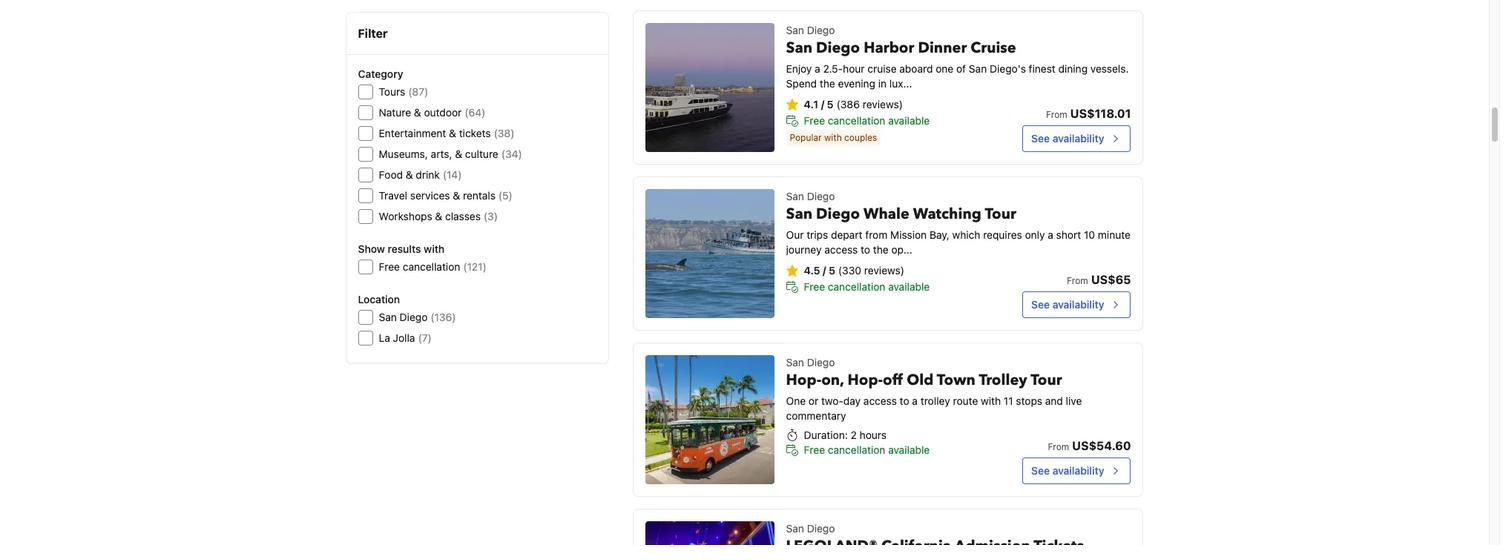 Task type: locate. For each thing, give the bounding box(es) containing it.
0 vertical spatial free cancellation available
[[804, 114, 930, 127]]

trolley
[[921, 395, 950, 408]]

arts,
[[431, 148, 452, 160]]

0 horizontal spatial a
[[815, 63, 820, 75]]

from left us$54.60
[[1048, 442, 1069, 453]]

free down 4.5
[[804, 281, 825, 293]]

only
[[1025, 229, 1045, 241]]

3 see availability from the top
[[1031, 465, 1104, 477]]

free cancellation available
[[804, 114, 930, 127], [804, 281, 930, 293], [804, 444, 930, 456]]

2 vertical spatial see availability
[[1031, 465, 1104, 477]]

jolla
[[393, 332, 415, 344]]

from inside from us$54.60
[[1048, 442, 1069, 453]]

2 vertical spatial with
[[981, 395, 1001, 408]]

from left 'us$118.01'
[[1046, 109, 1067, 120]]

san
[[786, 24, 804, 37], [786, 38, 812, 58], [969, 63, 987, 75], [786, 190, 804, 203], [786, 204, 812, 224], [379, 311, 397, 323], [786, 356, 804, 369], [786, 523, 804, 535]]

diego for san diego san diego harbor dinner cruise enjoy a 2.5-hour cruise aboard one of san diego's finest dining vessels. spend the evening in lux...
[[807, 24, 835, 37]]

0 vertical spatial a
[[815, 63, 820, 75]]

1 vertical spatial with
[[424, 243, 445, 255]]

1 vertical spatial a
[[1048, 229, 1053, 241]]

reviews) for whale
[[864, 264, 904, 277]]

dinner
[[918, 38, 967, 58]]

route
[[953, 395, 978, 408]]

2 vertical spatial a
[[912, 395, 918, 408]]

1 vertical spatial 5
[[829, 264, 835, 277]]

free down 4.1
[[804, 114, 825, 127]]

food & drink (14)
[[379, 168, 462, 181]]

2 see from the top
[[1031, 298, 1050, 311]]

0 vertical spatial access
[[824, 244, 858, 256]]

& down travel services & rentals (5)
[[435, 210, 442, 223]]

0 vertical spatial available
[[888, 114, 930, 127]]

to
[[861, 244, 870, 256], [900, 395, 909, 408]]

5 left '(330'
[[829, 264, 835, 277]]

0 vertical spatial to
[[861, 244, 870, 256]]

commentary
[[786, 410, 846, 422]]

1 horizontal spatial to
[[900, 395, 909, 408]]

tour up the and
[[1031, 370, 1062, 390]]

2 vertical spatial from
[[1048, 442, 1069, 453]]

hop-
[[786, 370, 821, 390], [848, 370, 883, 390]]

see down from us$54.60
[[1031, 465, 1050, 477]]

see for san diego harbor dinner cruise
[[1031, 132, 1050, 145]]

& up "museums, arts, & culture (34)" on the left top of page
[[449, 127, 456, 139]]

from
[[865, 229, 888, 241]]

from inside from us$65
[[1067, 275, 1088, 287]]

see down from us$118.01
[[1031, 132, 1050, 145]]

museums,
[[379, 148, 428, 160]]

0 horizontal spatial hop-
[[786, 370, 821, 390]]

available
[[888, 114, 930, 127], [888, 281, 930, 293], [888, 444, 930, 456]]

show
[[358, 243, 385, 255]]

spend
[[786, 77, 817, 90]]

from for san diego whale watching tour
[[1067, 275, 1088, 287]]

a left "2.5-"
[[815, 63, 820, 75]]

a
[[815, 63, 820, 75], [1048, 229, 1053, 241], [912, 395, 918, 408]]

1 availability from the top
[[1053, 132, 1104, 145]]

2 horizontal spatial a
[[1048, 229, 1053, 241]]

& for drink
[[406, 168, 413, 181]]

with up free cancellation (121)
[[424, 243, 445, 255]]

hop-on, hop-off old town trolley tour image
[[645, 356, 774, 485]]

access down depart
[[824, 244, 858, 256]]

with right popular
[[824, 132, 842, 143]]

our
[[786, 229, 804, 241]]

free cancellation available down hours
[[804, 444, 930, 456]]

workshops & classes (3)
[[379, 210, 498, 223]]

duration:
[[804, 429, 848, 442]]

access down off
[[863, 395, 897, 408]]

entertainment
[[379, 127, 446, 139]]

0 vertical spatial 5
[[827, 98, 834, 111]]

(64)
[[465, 106, 485, 119]]

2
[[851, 429, 857, 442]]

cancellation down 4.5 / 5 (330 reviews)
[[828, 281, 885, 293]]

trips
[[807, 229, 828, 241]]

from left us$65
[[1067, 275, 1088, 287]]

& left the drink at the top left of page
[[406, 168, 413, 181]]

(34)
[[501, 148, 522, 160]]

0 vertical spatial availability
[[1053, 132, 1104, 145]]

0 vertical spatial reviews)
[[863, 98, 903, 111]]

1 horizontal spatial tour
[[1031, 370, 1062, 390]]

journey
[[786, 244, 822, 256]]

3 see from the top
[[1031, 465, 1050, 477]]

(14)
[[443, 168, 462, 181]]

2 see availability from the top
[[1031, 298, 1104, 311]]

& down (14) at the top
[[453, 189, 460, 202]]

cancellation down 4.1 / 5 (386 reviews)
[[828, 114, 885, 127]]

2 vertical spatial available
[[888, 444, 930, 456]]

to down from
[[861, 244, 870, 256]]

diego for san diego (136)
[[400, 311, 428, 323]]

0 horizontal spatial access
[[824, 244, 858, 256]]

the down "2.5-"
[[820, 77, 835, 90]]

see availability down from us$118.01
[[1031, 132, 1104, 145]]

hop- up the day
[[848, 370, 883, 390]]

from us$118.01
[[1046, 107, 1131, 120]]

see for hop-on, hop-off old town trolley tour
[[1031, 465, 1050, 477]]

available down lux...
[[888, 114, 930, 127]]

see availability for hop-on, hop-off old town trolley tour
[[1031, 465, 1104, 477]]

availability down from us$118.01
[[1053, 132, 1104, 145]]

a right only
[[1048, 229, 1053, 241]]

/ for san diego whale watching tour
[[823, 264, 826, 277]]

see availability
[[1031, 132, 1104, 145], [1031, 298, 1104, 311], [1031, 465, 1104, 477]]

available down "trolley"
[[888, 444, 930, 456]]

on,
[[821, 370, 844, 390]]

availability for san diego whale watching tour
[[1053, 298, 1104, 311]]

1 horizontal spatial a
[[912, 395, 918, 408]]

hour
[[843, 63, 865, 75]]

0 vertical spatial from
[[1046, 109, 1067, 120]]

old
[[907, 370, 934, 390]]

0 horizontal spatial tour
[[985, 204, 1016, 224]]

2 availability from the top
[[1053, 298, 1104, 311]]

from for san diego harbor dinner cruise
[[1046, 109, 1067, 120]]

access inside san diego san diego whale watching tour our trips depart from mission bay, which requires only a short 10 minute journey access to the op...
[[824, 244, 858, 256]]

show results with
[[358, 243, 445, 255]]

1 free cancellation available from the top
[[804, 114, 930, 127]]

free cancellation available for hop-
[[804, 444, 930, 456]]

1 vertical spatial see
[[1031, 298, 1050, 311]]

popular with couples
[[790, 132, 877, 143]]

3 free cancellation available from the top
[[804, 444, 930, 456]]

1 vertical spatial the
[[873, 244, 889, 256]]

1 available from the top
[[888, 114, 930, 127]]

free
[[804, 114, 825, 127], [379, 260, 400, 273], [804, 281, 825, 293], [804, 444, 825, 456]]

1 see from the top
[[1031, 132, 1050, 145]]

a left "trolley"
[[912, 395, 918, 408]]

diego for san diego hop-on, hop-off old town trolley tour one or two-day access to a trolley route with 11 stops and live commentary
[[807, 356, 835, 369]]

a inside san diego san diego whale watching tour our trips depart from mission bay, which requires only a short 10 minute journey access to the op...
[[1048, 229, 1053, 241]]

5 for harbor
[[827, 98, 834, 111]]

workshops
[[379, 210, 432, 223]]

see down only
[[1031, 298, 1050, 311]]

2 available from the top
[[888, 281, 930, 293]]

0 horizontal spatial to
[[861, 244, 870, 256]]

diego
[[807, 24, 835, 37], [816, 38, 860, 58], [807, 190, 835, 203], [816, 204, 860, 224], [400, 311, 428, 323], [807, 356, 835, 369], [807, 523, 835, 535]]

cancellation down the 2
[[828, 444, 885, 456]]

two-
[[821, 395, 843, 408]]

4.1
[[804, 98, 818, 111]]

1 vertical spatial reviews)
[[864, 264, 904, 277]]

reviews) down in
[[863, 98, 903, 111]]

free down duration:
[[804, 444, 825, 456]]

reviews) down op...
[[864, 264, 904, 277]]

1 horizontal spatial with
[[824, 132, 842, 143]]

tour up requires
[[985, 204, 1016, 224]]

legoland® california admission tickets image
[[645, 522, 774, 545]]

1 vertical spatial tour
[[1031, 370, 1062, 390]]

the down from
[[873, 244, 889, 256]]

1 vertical spatial availability
[[1053, 298, 1104, 311]]

couples
[[844, 132, 877, 143]]

to down off
[[900, 395, 909, 408]]

5 left the (386
[[827, 98, 834, 111]]

1 vertical spatial from
[[1067, 275, 1088, 287]]

free cancellation available down 4.5 / 5 (330 reviews)
[[804, 281, 930, 293]]

0 vertical spatial tour
[[985, 204, 1016, 224]]

& for outdoor
[[414, 106, 421, 119]]

available for dinner
[[888, 114, 930, 127]]

& down (87)
[[414, 106, 421, 119]]

2 free cancellation available from the top
[[804, 281, 930, 293]]

5
[[827, 98, 834, 111], [829, 264, 835, 277]]

1 vertical spatial /
[[823, 264, 826, 277]]

/
[[821, 98, 824, 111], [823, 264, 826, 277]]

2 horizontal spatial with
[[981, 395, 1001, 408]]

0 vertical spatial see availability
[[1031, 132, 1104, 145]]

3 available from the top
[[888, 444, 930, 456]]

11
[[1004, 395, 1013, 408]]

1 vertical spatial free cancellation available
[[804, 281, 930, 293]]

3 availability from the top
[[1053, 465, 1104, 477]]

availability
[[1053, 132, 1104, 145], [1053, 298, 1104, 311], [1053, 465, 1104, 477]]

1 horizontal spatial the
[[873, 244, 889, 256]]

cancellation
[[828, 114, 885, 127], [403, 260, 460, 273], [828, 281, 885, 293], [828, 444, 885, 456]]

to inside san diego hop-on, hop-off old town trolley tour one or two-day access to a trolley route with 11 stops and live commentary
[[900, 395, 909, 408]]

2 vertical spatial free cancellation available
[[804, 444, 930, 456]]

diego for san diego san diego whale watching tour our trips depart from mission bay, which requires only a short 10 minute journey access to the op...
[[807, 190, 835, 203]]

see availability down from us$54.60
[[1031, 465, 1104, 477]]

1 vertical spatial access
[[863, 395, 897, 408]]

nature
[[379, 106, 411, 119]]

1 vertical spatial available
[[888, 281, 930, 293]]

1 see availability from the top
[[1031, 132, 1104, 145]]

cancellation for enjoy
[[828, 114, 885, 127]]

1 vertical spatial see availability
[[1031, 298, 1104, 311]]

availability down from us$65
[[1053, 298, 1104, 311]]

1 horizontal spatial hop-
[[848, 370, 883, 390]]

diego inside san diego hop-on, hop-off old town trolley tour one or two-day access to a trolley route with 11 stops and live commentary
[[807, 356, 835, 369]]

the inside san diego san diego harbor dinner cruise enjoy a 2.5-hour cruise aboard one of san diego's finest dining vessels. spend the evening in lux...
[[820, 77, 835, 90]]

from inside from us$118.01
[[1046, 109, 1067, 120]]

hop- up one
[[786, 370, 821, 390]]

availability down from us$54.60
[[1053, 465, 1104, 477]]

1 vertical spatial to
[[900, 395, 909, 408]]

with
[[824, 132, 842, 143], [424, 243, 445, 255], [981, 395, 1001, 408]]

free cancellation available up couples
[[804, 114, 930, 127]]

0 vertical spatial see
[[1031, 132, 1050, 145]]

san diego hop-on, hop-off old town trolley tour one or two-day access to a trolley route with 11 stops and live commentary
[[786, 356, 1082, 422]]

cancellation for our
[[828, 281, 885, 293]]

2.5-
[[823, 63, 843, 75]]

which
[[952, 229, 980, 241]]

tours (87)
[[379, 85, 428, 98]]

cancellation down results
[[403, 260, 460, 273]]

of
[[956, 63, 966, 75]]

(386
[[837, 98, 860, 111]]

5 for whale
[[829, 264, 835, 277]]

&
[[414, 106, 421, 119], [449, 127, 456, 139], [455, 148, 462, 160], [406, 168, 413, 181], [453, 189, 460, 202], [435, 210, 442, 223]]

1 horizontal spatial access
[[863, 395, 897, 408]]

2 vertical spatial see
[[1031, 465, 1050, 477]]

a inside san diego san diego harbor dinner cruise enjoy a 2.5-hour cruise aboard one of san diego's finest dining vessels. spend the evening in lux...
[[815, 63, 820, 75]]

depart
[[831, 229, 862, 241]]

2 vertical spatial availability
[[1053, 465, 1104, 477]]

access
[[824, 244, 858, 256], [863, 395, 897, 408]]

available down op...
[[888, 281, 930, 293]]

0 vertical spatial the
[[820, 77, 835, 90]]

(5)
[[498, 189, 513, 202]]

/ right 4.1
[[821, 98, 824, 111]]

0 vertical spatial /
[[821, 98, 824, 111]]

a inside san diego hop-on, hop-off old town trolley tour one or two-day access to a trolley route with 11 stops and live commentary
[[912, 395, 918, 408]]

0 horizontal spatial the
[[820, 77, 835, 90]]

see availability down from us$65
[[1031, 298, 1104, 311]]

available for watching
[[888, 281, 930, 293]]

reviews)
[[863, 98, 903, 111], [864, 264, 904, 277]]

lux...
[[889, 77, 912, 90]]

filter
[[358, 27, 388, 40]]

location
[[358, 293, 400, 306]]

mission
[[890, 229, 927, 241]]

with left 11
[[981, 395, 1001, 408]]

/ right 4.5
[[823, 264, 826, 277]]

stops
[[1016, 395, 1042, 408]]



Task type: vqa. For each thing, say whether or not it's contained in the screenshot.
Subscribe button
no



Task type: describe. For each thing, give the bounding box(es) containing it.
available for off
[[888, 444, 930, 456]]

us$118.01
[[1070, 107, 1131, 120]]

vessels.
[[1090, 63, 1129, 75]]

the inside san diego san diego whale watching tour our trips depart from mission bay, which requires only a short 10 minute journey access to the op...
[[873, 244, 889, 256]]

tour inside san diego hop-on, hop-off old town trolley tour one or two-day access to a trolley route with 11 stops and live commentary
[[1031, 370, 1062, 390]]

availability for hop-on, hop-off old town trolley tour
[[1053, 465, 1104, 477]]

classes
[[445, 210, 481, 223]]

results
[[388, 243, 421, 255]]

short
[[1056, 229, 1081, 241]]

san inside san diego hop-on, hop-off old town trolley tour one or two-day access to a trolley route with 11 stops and live commentary
[[786, 356, 804, 369]]

us$65
[[1091, 273, 1131, 287]]

(3)
[[484, 210, 498, 223]]

& for classes
[[435, 210, 442, 223]]

nature & outdoor (64)
[[379, 106, 485, 119]]

access inside san diego hop-on, hop-off old town trolley tour one or two-day access to a trolley route with 11 stops and live commentary
[[863, 395, 897, 408]]

(121)
[[463, 260, 487, 273]]

hours
[[860, 429, 887, 442]]

san diego san diego whale watching tour our trips depart from mission bay, which requires only a short 10 minute journey access to the op...
[[786, 190, 1131, 256]]

us$54.60
[[1072, 439, 1131, 453]]

free cancellation available for harbor
[[804, 114, 930, 127]]

free cancellation (121)
[[379, 260, 487, 273]]

from for hop-on, hop-off old town trolley tour
[[1048, 442, 1069, 453]]

minute
[[1098, 229, 1131, 241]]

tour inside san diego san diego whale watching tour our trips depart from mission bay, which requires only a short 10 minute journey access to the op...
[[985, 204, 1016, 224]]

entertainment & tickets (38)
[[379, 127, 514, 139]]

enjoy
[[786, 63, 812, 75]]

see for san diego whale watching tour
[[1031, 298, 1050, 311]]

(87)
[[408, 85, 428, 98]]

popular
[[790, 132, 822, 143]]

dining
[[1058, 63, 1088, 75]]

aboard
[[899, 63, 933, 75]]

free for san diego harbor dinner cruise
[[804, 114, 825, 127]]

free for hop-on, hop-off old town trolley tour
[[804, 444, 825, 456]]

bay,
[[930, 229, 949, 241]]

san diego (136)
[[379, 311, 456, 323]]

drink
[[416, 168, 440, 181]]

travel services & rentals (5)
[[379, 189, 513, 202]]

duration: 2 hours
[[804, 429, 887, 442]]

trolley
[[979, 370, 1027, 390]]

/ for san diego harbor dinner cruise
[[821, 98, 824, 111]]

san diego harbor dinner cruise image
[[645, 23, 774, 152]]

outdoor
[[424, 106, 462, 119]]

one
[[936, 63, 954, 75]]

category
[[358, 68, 403, 80]]

la
[[379, 332, 390, 344]]

availability for san diego harbor dinner cruise
[[1053, 132, 1104, 145]]

cancellation for town
[[828, 444, 885, 456]]

(7)
[[418, 332, 432, 344]]

(330
[[838, 264, 861, 277]]

food
[[379, 168, 403, 181]]

a for hop-on, hop-off old town trolley tour
[[912, 395, 918, 408]]

san diego
[[786, 523, 835, 535]]

reviews) for harbor
[[863, 98, 903, 111]]

travel
[[379, 189, 407, 202]]

or
[[809, 395, 818, 408]]

tours
[[379, 85, 405, 98]]

& for tickets
[[449, 127, 456, 139]]

cruise
[[971, 38, 1016, 58]]

museums, arts, & culture (34)
[[379, 148, 522, 160]]

off
[[883, 370, 903, 390]]

4.1 / 5 (386 reviews)
[[804, 98, 903, 111]]

town
[[937, 370, 976, 390]]

op...
[[891, 244, 912, 256]]

diego's
[[990, 63, 1026, 75]]

day
[[843, 395, 861, 408]]

from us$54.60
[[1048, 439, 1131, 453]]

see availability for san diego harbor dinner cruise
[[1031, 132, 1104, 145]]

live
[[1066, 395, 1082, 408]]

1 hop- from the left
[[786, 370, 821, 390]]

harbor
[[864, 38, 914, 58]]

san diego whale watching tour image
[[645, 189, 774, 318]]

free down show results with on the left top of the page
[[379, 260, 400, 273]]

& right arts,
[[455, 148, 462, 160]]

in
[[878, 77, 887, 90]]

10
[[1084, 229, 1095, 241]]

with inside san diego hop-on, hop-off old town trolley tour one or two-day access to a trolley route with 11 stops and live commentary
[[981, 395, 1001, 408]]

culture
[[465, 148, 498, 160]]

4.5
[[804, 264, 820, 277]]

san diego san diego harbor dinner cruise enjoy a 2.5-hour cruise aboard one of san diego's finest dining vessels. spend the evening in lux...
[[786, 24, 1129, 90]]

watching
[[913, 204, 981, 224]]

2 hop- from the left
[[848, 370, 883, 390]]

0 vertical spatial with
[[824, 132, 842, 143]]

(136)
[[431, 311, 456, 323]]

san diego link
[[633, 509, 1144, 545]]

evening
[[838, 77, 875, 90]]

cruise
[[868, 63, 897, 75]]

(38)
[[494, 127, 514, 139]]

tickets
[[459, 127, 491, 139]]

free for san diego whale watching tour
[[804, 281, 825, 293]]

whale
[[863, 204, 910, 224]]

diego for san diego
[[807, 523, 835, 535]]

see availability for san diego whale watching tour
[[1031, 298, 1104, 311]]

0 horizontal spatial with
[[424, 243, 445, 255]]

and
[[1045, 395, 1063, 408]]

to inside san diego san diego whale watching tour our trips depart from mission bay, which requires only a short 10 minute journey access to the op...
[[861, 244, 870, 256]]

4.5 / 5 (330 reviews)
[[804, 264, 904, 277]]

a for san diego whale watching tour
[[1048, 229, 1053, 241]]

free cancellation available for whale
[[804, 281, 930, 293]]

requires
[[983, 229, 1022, 241]]

from us$65
[[1067, 273, 1131, 287]]

rentals
[[463, 189, 496, 202]]

finest
[[1029, 63, 1056, 75]]



